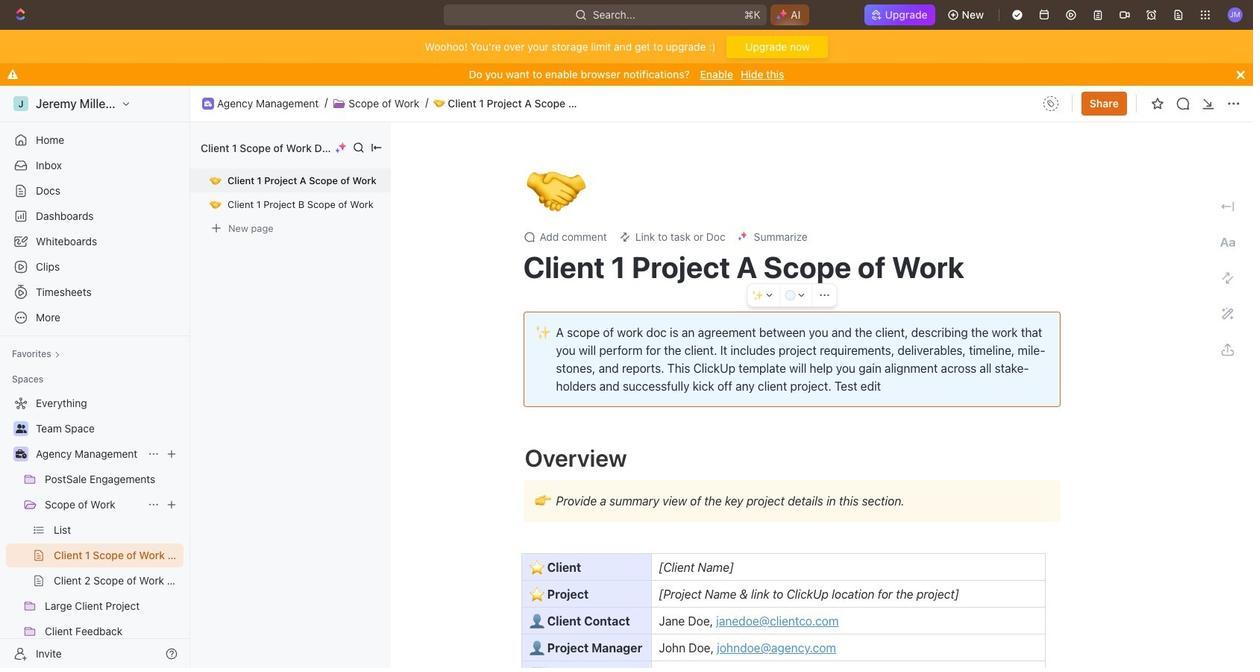 Task type: vqa. For each thing, say whether or not it's contained in the screenshot.
PROJECT
no



Task type: locate. For each thing, give the bounding box(es) containing it.
jeremy miller's workspace, , element
[[13, 96, 28, 111]]

business time image
[[205, 101, 212, 107]]

blue image
[[785, 290, 796, 301]]

tree
[[6, 392, 184, 669]]

tree inside sidebar navigation
[[6, 392, 184, 669]]

sidebar navigation
[[0, 86, 193, 669]]



Task type: describe. For each thing, give the bounding box(es) containing it.
user group image
[[15, 425, 26, 434]]

dropdown menu image
[[1040, 92, 1063, 116]]

business time image
[[15, 450, 26, 459]]



